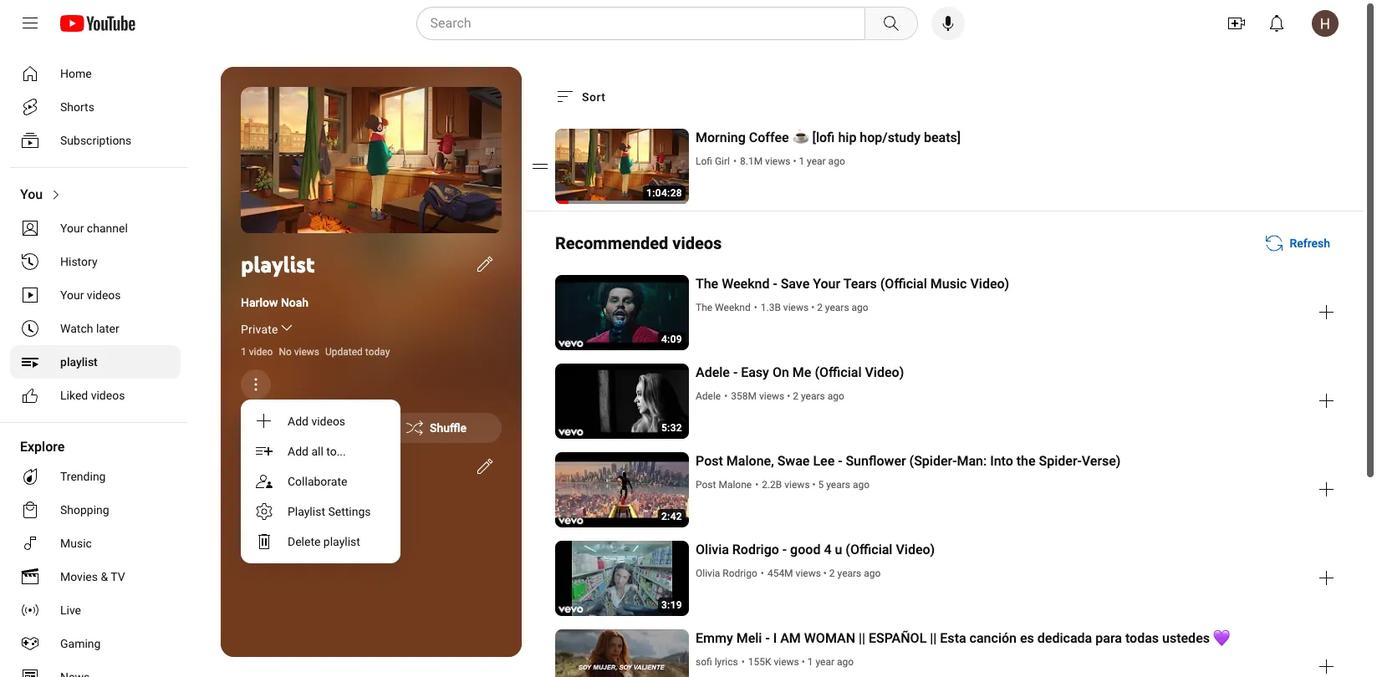 Task type: describe. For each thing, give the bounding box(es) containing it.
155k
[[748, 657, 772, 668]]

you
[[20, 187, 43, 202]]

adele for adele - easy on me (official video)
[[696, 365, 730, 381]]

• left 5
[[813, 479, 816, 491]]

playlist inside option
[[324, 535, 360, 548]]

harlow noah link
[[241, 294, 309, 311]]

[lofi
[[813, 130, 835, 146]]

• right 1.3b
[[811, 302, 815, 314]]

weeknd for •
[[715, 302, 751, 314]]

avatar image image
[[1312, 10, 1339, 37]]

358m
[[731, 391, 757, 402]]

subscriptions
[[60, 134, 132, 147]]

years for -
[[827, 479, 851, 491]]

rodrigo for -
[[733, 542, 779, 558]]

liked
[[60, 389, 88, 402]]

1 vertical spatial all
[[321, 421, 333, 435]]

videos for recommended videos
[[673, 233, 722, 253]]

2 play all link from the top
[[241, 413, 368, 443]]

beats]
[[924, 130, 961, 146]]

today
[[365, 346, 390, 358]]

2 minutes, 42 seconds element
[[662, 511, 683, 523]]

&
[[101, 570, 108, 584]]

- for meli
[[766, 631, 770, 647]]

0 vertical spatial play all
[[359, 155, 403, 166]]

• right the girl
[[734, 156, 737, 167]]

meli
[[737, 631, 762, 647]]

0 vertical spatial all
[[386, 155, 403, 166]]

0 horizontal spatial music
[[60, 537, 92, 550]]

• down ☕️
[[793, 156, 797, 167]]

1:04:28 link
[[555, 129, 689, 206]]

years down me
[[801, 391, 825, 402]]

0 horizontal spatial 2
[[793, 391, 799, 402]]

• left 2.2b
[[755, 479, 759, 491]]

3:19
[[662, 600, 683, 611]]

0 horizontal spatial play all
[[296, 421, 333, 435]]

5 minutes, 32 seconds element
[[662, 422, 683, 434]]

1 for emmy
[[808, 657, 813, 668]]

ustedes
[[1163, 631, 1210, 647]]

to...
[[326, 445, 346, 458]]

0 horizontal spatial no
[[241, 458, 256, 471]]

ago for woman
[[837, 657, 854, 668]]

later
[[96, 322, 119, 335]]

hip
[[838, 130, 857, 146]]

rodrigo for •
[[723, 568, 758, 580]]

man:
[[957, 453, 987, 469]]

trending
[[60, 470, 106, 483]]

channel
[[87, 222, 128, 235]]

4
[[824, 542, 832, 558]]

2.2b
[[762, 479, 782, 491]]

adele • 358m views • 2 years ago
[[696, 391, 845, 402]]

morning coffee ☕️ [lofi hip hop/study beats]
[[696, 130, 961, 146]]

dedicada
[[1038, 631, 1093, 647]]

videos for your videos
[[87, 289, 121, 302]]

add videos
[[288, 414, 346, 428]]

lofi girl • 8.1m views • 1 year ago
[[696, 156, 845, 167]]

your for your channel
[[60, 222, 84, 235]]

454m
[[768, 568, 793, 580]]

malone,
[[727, 453, 774, 469]]

no description
[[241, 458, 317, 471]]

your channel
[[60, 222, 128, 235]]

• right adele link
[[725, 391, 728, 402]]

shuffle
[[430, 421, 467, 435]]

playlist main content
[[70, 47, 1364, 678]]

live
[[60, 604, 81, 617]]

post for post malone • 2.2b views • 5 years ago
[[696, 479, 716, 491]]

shopping
[[60, 504, 109, 517]]

(official for tears
[[881, 276, 928, 292]]

adele - easy on me (official video)
[[696, 365, 904, 381]]

1 hour, 4 minutes, 28 seconds element
[[647, 187, 683, 199]]

home
[[60, 67, 92, 80]]

- for weeknd
[[773, 276, 778, 292]]

music inside playlist main content
[[931, 276, 967, 292]]

post malone link
[[696, 478, 753, 493]]

3 minutes, 19 seconds element
[[662, 600, 683, 611]]

refresh
[[1290, 237, 1331, 250]]

malone
[[719, 479, 752, 491]]

• down 4
[[824, 568, 827, 580]]

gaming
[[60, 637, 101, 651]]

0 vertical spatial video)
[[971, 276, 1010, 292]]

olivia rodrigo • 454m views • 2 years ago
[[696, 568, 881, 580]]

1 video no views updated today
[[241, 346, 390, 358]]

sort button
[[555, 87, 606, 107]]

u
[[835, 542, 843, 558]]

4:09
[[662, 334, 683, 345]]

adele for adele • 358m views • 2 years ago
[[696, 391, 721, 402]]

the weeknd • 1.3b views • 2 years ago
[[696, 302, 869, 314]]

videos for liked videos
[[91, 389, 125, 402]]

playlist settings option
[[241, 496, 401, 527]]

updated
[[325, 346, 363, 358]]

post malone, swae lee - sunflower (spider-man: into the spider-verse) link
[[696, 453, 1311, 471]]

shuffle link
[[375, 413, 502, 443]]

delete playlist option
[[241, 527, 401, 557]]

emmy meli - i am woman || español || esta canción es dedicada para todas ustedes 💜
[[696, 631, 1230, 647]]

explore
[[20, 439, 65, 455]]

olivia rodrigo - good 4 u (official video) link
[[696, 541, 1311, 560]]

• down woman
[[802, 657, 805, 668]]

esta
[[940, 631, 967, 647]]

liked videos
[[60, 389, 125, 402]]

shorts
[[60, 100, 94, 114]]

movies
[[60, 570, 98, 584]]

lyrics
[[715, 657, 738, 668]]

add all to... option
[[241, 436, 401, 466]]

adele link
[[696, 389, 722, 404]]

add for add all to...
[[288, 445, 309, 458]]

swae
[[778, 453, 810, 469]]

sort
[[582, 90, 606, 104]]

collaborate option
[[241, 466, 401, 496]]

harlow noah
[[241, 296, 309, 309]]

collaborate
[[288, 475, 347, 488]]

years for 4
[[838, 568, 862, 580]]

☕️
[[793, 130, 809, 146]]

Refresh text field
[[1290, 237, 1331, 250]]

playlist
[[288, 505, 325, 518]]

4:09 link
[[555, 275, 689, 352]]

history
[[60, 255, 97, 269]]

good
[[791, 542, 821, 558]]

morning coffee ☕️ [lofi hip hop/study beats] link
[[696, 129, 1311, 147]]

2 || from the left
[[930, 631, 937, 647]]

1:04:28
[[647, 187, 683, 199]]

tears
[[844, 276, 877, 292]]

delete
[[288, 535, 321, 548]]



Task type: vqa. For each thing, say whether or not it's contained in the screenshot.


Task type: locate. For each thing, give the bounding box(es) containing it.
the left 1.3b
[[696, 302, 713, 314]]

views for emmy
[[774, 657, 799, 668]]

weeknd
[[722, 276, 770, 292], [715, 302, 751, 314]]

0 horizontal spatial ||
[[859, 631, 866, 647]]

2 the from the top
[[696, 302, 713, 314]]

video
[[249, 346, 273, 358]]

ago for sunflower
[[853, 479, 870, 491]]

0 vertical spatial 2
[[817, 302, 823, 314]]

8.1m
[[740, 156, 763, 167]]

0 vertical spatial (official
[[881, 276, 928, 292]]

playlist
[[241, 250, 315, 278], [60, 356, 98, 369], [324, 535, 360, 548]]

your videos link
[[10, 279, 181, 312], [10, 279, 181, 312]]

trending link
[[10, 460, 181, 494], [10, 460, 181, 494]]

add down play all text field at the left bottom of the page
[[288, 445, 309, 458]]

0 vertical spatial play all link
[[241, 87, 502, 247]]

views down save
[[784, 302, 809, 314]]

ago down tears at the top of page
[[852, 302, 869, 314]]

(official for u
[[846, 542, 893, 558]]

year for hip
[[807, 156, 826, 167]]

videos right liked
[[91, 389, 125, 402]]

0 vertical spatial weeknd
[[722, 276, 770, 292]]

playlist down watch
[[60, 356, 98, 369]]

1 vertical spatial adele
[[696, 391, 721, 402]]

views left updated
[[294, 346, 320, 358]]

2 post from the top
[[696, 479, 716, 491]]

ago for tears
[[852, 302, 869, 314]]

2 horizontal spatial playlist
[[324, 535, 360, 548]]

add for add videos
[[288, 414, 309, 428]]

olivia for olivia rodrigo • 454m views • 2 years ago
[[696, 568, 720, 580]]

||
[[859, 631, 866, 647], [930, 631, 937, 647]]

ago down woman
[[837, 657, 854, 668]]

1 vertical spatial weeknd
[[715, 302, 751, 314]]

sofi
[[696, 657, 712, 668]]

spider-
[[1039, 453, 1082, 469]]

views for olivia
[[796, 568, 821, 580]]

• left 1.3b
[[754, 302, 758, 314]]

(official right 'u'
[[846, 542, 893, 558]]

1 vertical spatial video)
[[865, 365, 904, 381]]

2 add from the top
[[288, 445, 309, 458]]

noah
[[281, 296, 309, 309]]

delete playlist
[[288, 535, 360, 548]]

1 vertical spatial (official
[[815, 365, 862, 381]]

1 vertical spatial music
[[60, 537, 92, 550]]

1 horizontal spatial play
[[359, 155, 383, 166]]

2 vertical spatial 2
[[830, 568, 835, 580]]

1 horizontal spatial ||
[[930, 631, 937, 647]]

olivia for olivia rodrigo - good 4 u (official video)
[[696, 542, 729, 558]]

olivia up olivia rodrigo link
[[696, 542, 729, 558]]

1 vertical spatial rodrigo
[[723, 568, 758, 580]]

• down on at the right bottom
[[787, 391, 791, 402]]

list box
[[241, 399, 401, 563]]

videos down 1 hour, 4 minutes, 28 seconds element
[[673, 233, 722, 253]]

views left 5
[[785, 479, 810, 491]]

watch later link
[[10, 312, 181, 345], [10, 312, 181, 345]]

rodrigo left 454m on the bottom right
[[723, 568, 758, 580]]

1 the from the top
[[696, 276, 719, 292]]

subscriptions link
[[10, 124, 181, 157], [10, 124, 181, 157]]

• left the 155k
[[742, 657, 745, 668]]

on
[[773, 365, 790, 381]]

views for the
[[784, 302, 809, 314]]

year down [lofi
[[807, 156, 826, 167]]

the weeknd link
[[696, 300, 752, 315]]

play
[[359, 155, 383, 166], [296, 421, 318, 435]]

ago for hop/study
[[829, 156, 845, 167]]

you link
[[10, 178, 181, 212], [10, 178, 181, 212]]

- for rodrigo
[[783, 542, 787, 558]]

olivia
[[696, 542, 729, 558], [696, 568, 720, 580]]

liked videos link
[[10, 379, 181, 412], [10, 379, 181, 412]]

weeknd left 1.3b
[[715, 302, 751, 314]]

years
[[825, 302, 850, 314], [801, 391, 825, 402], [827, 479, 851, 491], [838, 568, 862, 580]]

• left 454m on the bottom right
[[761, 568, 764, 580]]

Play all text field
[[296, 421, 333, 435]]

your videos
[[60, 289, 121, 302]]

your right save
[[813, 276, 841, 292]]

1 horizontal spatial music
[[931, 276, 967, 292]]

2 for good
[[830, 568, 835, 580]]

no
[[279, 346, 292, 358], [241, 458, 256, 471]]

0 vertical spatial post
[[696, 453, 723, 469]]

harlow
[[241, 296, 278, 309]]

1 vertical spatial no
[[241, 458, 256, 471]]

1 adele from the top
[[696, 365, 730, 381]]

all inside option
[[311, 445, 324, 458]]

- left save
[[773, 276, 778, 292]]

1 vertical spatial 2
[[793, 391, 799, 402]]

hop/study
[[860, 130, 921, 146]]

1 horizontal spatial 2
[[817, 302, 823, 314]]

settings
[[328, 505, 371, 518]]

1 vertical spatial the
[[696, 302, 713, 314]]

None search field
[[386, 7, 921, 40]]

sofi lyrics • 155k views • 1 year ago
[[696, 657, 854, 668]]

list box containing add videos
[[241, 399, 401, 563]]

adele up adele link
[[696, 365, 730, 381]]

emmy meli - i am woman || español || esta canción es dedicada para todas ustedes 💜 link
[[696, 630, 1311, 648]]

the weeknd - save your tears (official music video) link
[[696, 275, 1311, 294]]

playlist inside main content
[[241, 250, 315, 278]]

(official right tears at the top of page
[[881, 276, 928, 292]]

watch later
[[60, 322, 119, 335]]

1 || from the left
[[859, 631, 866, 647]]

2 vertical spatial 1
[[808, 657, 813, 668]]

- left i
[[766, 631, 770, 647]]

0 vertical spatial olivia
[[696, 542, 729, 558]]

2 vertical spatial (official
[[846, 542, 893, 558]]

adele
[[696, 365, 730, 381], [696, 391, 721, 402]]

videos inside playlist main content
[[673, 233, 722, 253]]

5:32 link
[[555, 364, 689, 441]]

0 vertical spatial music
[[931, 276, 967, 292]]

4 minutes, 9 seconds element
[[662, 334, 683, 345]]

ago down morning coffee ☕️ [lofi hip hop/study beats]
[[829, 156, 845, 167]]

3:19 link
[[555, 541, 689, 618]]

weeknd for -
[[722, 276, 770, 292]]

1.3b
[[761, 302, 781, 314]]

watch
[[60, 322, 93, 335]]

2:42 link
[[555, 453, 689, 529]]

1 play all link from the top
[[241, 87, 502, 247]]

views for morning
[[765, 156, 791, 167]]

play all
[[359, 155, 403, 166], [296, 421, 333, 435]]

private
[[241, 322, 278, 336]]

adele - easy on me (official video) link
[[696, 364, 1311, 382]]

1 horizontal spatial 1
[[799, 156, 805, 167]]

Shuffle text field
[[430, 421, 467, 435]]

2 olivia from the top
[[696, 568, 720, 580]]

0 vertical spatial adele
[[696, 365, 730, 381]]

olivia up emmy
[[696, 568, 720, 580]]

1 horizontal spatial play all
[[359, 155, 403, 166]]

ago
[[829, 156, 845, 167], [852, 302, 869, 314], [828, 391, 845, 402], [853, 479, 870, 491], [864, 568, 881, 580], [837, 657, 854, 668]]

the weeknd - save your tears (official music video)
[[696, 276, 1010, 292]]

add all to...
[[288, 445, 346, 458]]

ago down sunflower
[[853, 479, 870, 491]]

1 vertical spatial 1
[[241, 346, 247, 358]]

recommended
[[555, 233, 669, 253]]

1 down ☕️
[[799, 156, 805, 167]]

recommended videos
[[555, 233, 722, 253]]

|| left esta
[[930, 631, 937, 647]]

history link
[[10, 245, 181, 279], [10, 245, 181, 279]]

1 olivia from the top
[[696, 542, 729, 558]]

0 horizontal spatial playlist
[[60, 356, 98, 369]]

years right 5
[[827, 479, 851, 491]]

1 vertical spatial add
[[288, 445, 309, 458]]

movies & tv link
[[10, 560, 181, 594], [10, 560, 181, 594]]

years down the weeknd - save your tears (official music video)
[[825, 302, 850, 314]]

2 adele from the top
[[696, 391, 721, 402]]

the
[[1017, 453, 1036, 469]]

easy
[[741, 365, 769, 381]]

years down 'u'
[[838, 568, 862, 580]]

2 down adele - easy on me (official video)
[[793, 391, 799, 402]]

1
[[799, 156, 805, 167], [241, 346, 247, 358], [808, 657, 813, 668]]

woman
[[805, 631, 856, 647]]

add videos option
[[241, 406, 401, 436]]

views for post
[[785, 479, 810, 491]]

0 vertical spatial add
[[288, 414, 309, 428]]

coffee
[[749, 130, 789, 146]]

videos up add all to... option
[[311, 414, 346, 428]]

years for your
[[825, 302, 850, 314]]

2 vertical spatial video)
[[896, 542, 935, 558]]

playlist settings
[[288, 505, 371, 518]]

es
[[1020, 631, 1035, 647]]

am
[[781, 631, 801, 647]]

español
[[869, 631, 927, 647]]

sofi lyrics link
[[696, 655, 739, 670]]

2 for save
[[817, 302, 823, 314]]

videos up later
[[87, 289, 121, 302]]

ago for u
[[864, 568, 881, 580]]

your inside playlist main content
[[813, 276, 841, 292]]

ago down adele - easy on me (official video)
[[828, 391, 845, 402]]

lofi
[[696, 156, 713, 167]]

videos for add videos
[[311, 414, 346, 428]]

(spider-
[[910, 453, 957, 469]]

todas
[[1126, 631, 1159, 647]]

1 horizontal spatial playlist
[[241, 250, 315, 278]]

💜
[[1214, 631, 1230, 647]]

adele left the 358m
[[696, 391, 721, 402]]

views down on at the right bottom
[[759, 391, 785, 402]]

0 horizontal spatial 1
[[241, 346, 247, 358]]

1 vertical spatial olivia
[[696, 568, 720, 580]]

5
[[819, 479, 824, 491]]

0 vertical spatial no
[[279, 346, 292, 358]]

post up post malone link
[[696, 453, 723, 469]]

the for the weeknd - save your tears (official music video)
[[696, 276, 719, 292]]

year down woman
[[816, 657, 835, 668]]

0 vertical spatial play
[[359, 155, 383, 166]]

1 down woman
[[808, 657, 813, 668]]

(official right me
[[815, 365, 862, 381]]

2 down the weeknd - save your tears (official music video)
[[817, 302, 823, 314]]

|| right woman
[[859, 631, 866, 647]]

views down am
[[774, 657, 799, 668]]

1 vertical spatial playlist
[[60, 356, 98, 369]]

•
[[734, 156, 737, 167], [793, 156, 797, 167], [754, 302, 758, 314], [811, 302, 815, 314], [725, 391, 728, 402], [787, 391, 791, 402], [755, 479, 759, 491], [813, 479, 816, 491], [761, 568, 764, 580], [824, 568, 827, 580], [742, 657, 745, 668], [802, 657, 805, 668]]

0 horizontal spatial play
[[296, 421, 318, 435]]

rodrigo up 454m on the bottom right
[[733, 542, 779, 558]]

1 vertical spatial year
[[816, 657, 835, 668]]

ago down olivia rodrigo - good 4 u (official video)
[[864, 568, 881, 580]]

videos inside option
[[311, 414, 346, 428]]

weeknd up the weeknd link
[[722, 276, 770, 292]]

1 for morning
[[799, 156, 805, 167]]

1 add from the top
[[288, 414, 309, 428]]

2
[[817, 302, 823, 314], [793, 391, 799, 402], [830, 568, 835, 580]]

no left description
[[241, 458, 256, 471]]

1 vertical spatial play all
[[296, 421, 333, 435]]

playlist down settings at left
[[324, 535, 360, 548]]

post malone • 2.2b views • 5 years ago
[[696, 479, 870, 491]]

post for post malone, swae lee - sunflower (spider-man: into the spider-verse)
[[696, 453, 723, 469]]

1 left video at the bottom left of the page
[[241, 346, 247, 358]]

the up the weeknd link
[[696, 276, 719, 292]]

your up watch
[[60, 289, 84, 302]]

1 vertical spatial play all link
[[241, 413, 368, 443]]

1 vertical spatial post
[[696, 479, 716, 491]]

your for your videos
[[60, 289, 84, 302]]

verse)
[[1082, 453, 1121, 469]]

add up add all to...
[[288, 414, 309, 428]]

0 vertical spatial year
[[807, 156, 826, 167]]

1 horizontal spatial no
[[279, 346, 292, 358]]

lofi girl link
[[696, 154, 731, 169]]

2 vertical spatial playlist
[[324, 535, 360, 548]]

emmy
[[696, 631, 733, 647]]

views down good
[[796, 568, 821, 580]]

description
[[259, 458, 317, 471]]

views down coffee
[[765, 156, 791, 167]]

playlist up "harlow noah"
[[241, 250, 315, 278]]

post left malone
[[696, 479, 716, 491]]

lee
[[813, 453, 835, 469]]

2 down 4
[[830, 568, 835, 580]]

views
[[765, 156, 791, 167], [784, 302, 809, 314], [294, 346, 320, 358], [759, 391, 785, 402], [785, 479, 810, 491], [796, 568, 821, 580], [774, 657, 799, 668]]

no right video at the bottom left of the page
[[279, 346, 292, 358]]

your up "history"
[[60, 222, 84, 235]]

0 vertical spatial the
[[696, 276, 719, 292]]

playlist link
[[10, 345, 181, 379], [10, 345, 181, 379]]

- right lee
[[838, 453, 843, 469]]

1 vertical spatial play
[[296, 421, 318, 435]]

year for am
[[816, 657, 835, 668]]

0 vertical spatial playlist
[[241, 250, 315, 278]]

the for the weeknd • 1.3b views • 2 years ago
[[696, 302, 713, 314]]

2 horizontal spatial 2
[[830, 568, 835, 580]]

2 horizontal spatial 1
[[808, 657, 813, 668]]

live link
[[10, 594, 181, 627], [10, 594, 181, 627]]

0 vertical spatial rodrigo
[[733, 542, 779, 558]]

1 post from the top
[[696, 453, 723, 469]]

me
[[793, 365, 812, 381]]

Search text field
[[430, 13, 861, 34]]

into
[[991, 453, 1014, 469]]

2 vertical spatial all
[[311, 445, 324, 458]]

0 vertical spatial 1
[[799, 156, 805, 167]]

tv
[[111, 570, 125, 584]]

- left easy
[[734, 365, 738, 381]]

- left good
[[783, 542, 787, 558]]



